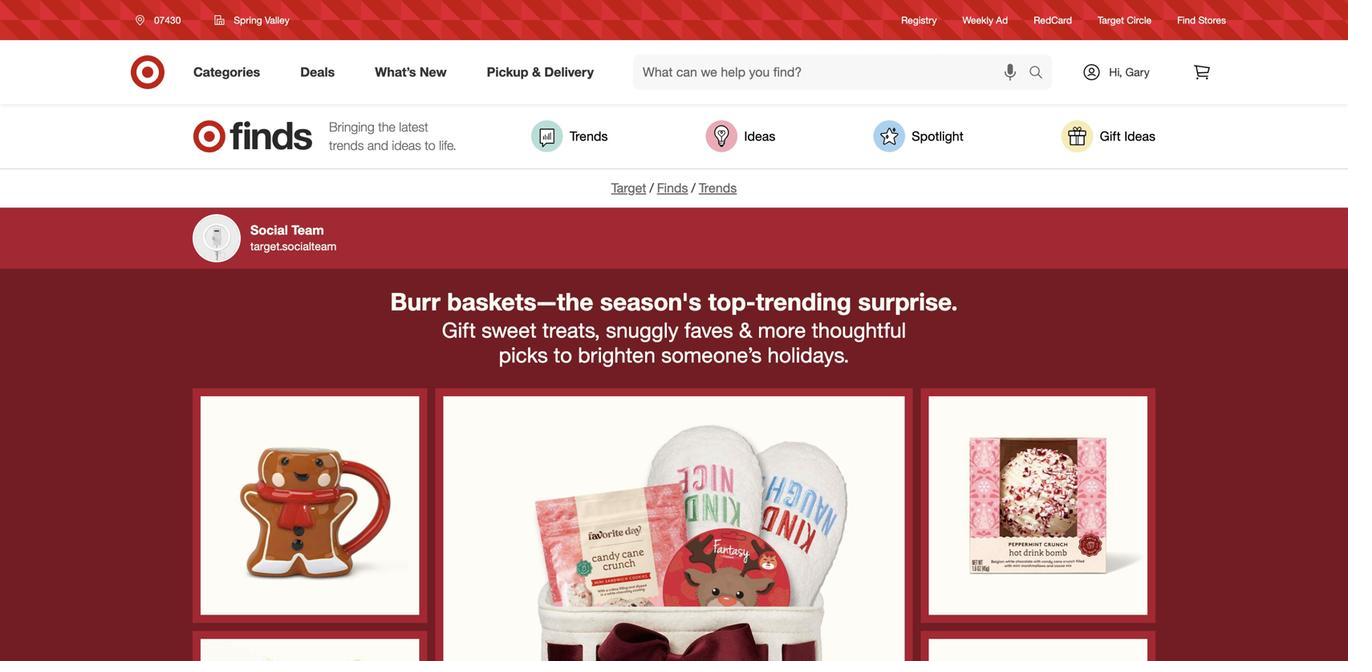 Task type: describe. For each thing, give the bounding box(es) containing it.
bringing the latest trends and ideas to life.
[[329, 119, 457, 153]]

treats,
[[542, 317, 600, 343]]

spotlight
[[912, 128, 964, 144]]

0 vertical spatial gift
[[1100, 128, 1121, 144]]

gift ideas link
[[1062, 120, 1156, 153]]

search
[[1022, 66, 1060, 82]]

target finds image
[[193, 120, 313, 153]]

1 ideas from the left
[[744, 128, 776, 144]]

stores
[[1199, 14, 1226, 26]]

ideas link
[[706, 120, 776, 153]]

target for target circle
[[1098, 14, 1124, 26]]

weekly ad
[[963, 14, 1008, 26]]

more
[[758, 317, 806, 343]]

to inside burr baskets—the season's top-trending surprise. gift sweet treats, snuggly faves & more thoughtful picks to brighten someone's holidays.
[[554, 342, 572, 368]]

ideas
[[392, 138, 421, 153]]

redcard link
[[1034, 13, 1072, 27]]

spring valley
[[234, 14, 290, 26]]

1 / from the left
[[650, 180, 654, 196]]

0 vertical spatial trends
[[570, 128, 608, 144]]

spring valley button
[[204, 6, 300, 35]]

gift ideas
[[1100, 128, 1156, 144]]

redcard
[[1034, 14, 1072, 26]]

target link
[[611, 180, 646, 196]]

& inside burr baskets—the season's top-trending surprise. gift sweet treats, snuggly faves & more thoughtful picks to brighten someone's holidays.
[[739, 317, 752, 343]]

weekly ad link
[[963, 13, 1008, 27]]

and
[[368, 138, 388, 153]]

& inside pickup & delivery link
[[532, 64, 541, 80]]

valley
[[265, 14, 290, 26]]

categories link
[[180, 55, 280, 90]]

trending
[[756, 287, 852, 316]]

finds link
[[657, 180, 688, 196]]

hi, gary
[[1109, 65, 1150, 79]]

2 ideas from the left
[[1125, 128, 1156, 144]]

weekly
[[963, 14, 994, 26]]

thoughtful
[[812, 317, 906, 343]]

deals link
[[287, 55, 355, 90]]

season's
[[600, 287, 702, 316]]

target for target / finds / trends
[[611, 180, 646, 196]]

what's
[[375, 64, 416, 80]]

life.
[[439, 138, 457, 153]]

someone's
[[661, 342, 762, 368]]

snuggly
[[606, 317, 679, 343]]

burr baskets—the season's top-trending surprise. gift sweet treats, snuggly faves & more thoughtful picks to brighten someone's holidays.
[[390, 287, 958, 368]]

target / finds / trends
[[611, 180, 737, 196]]

team
[[292, 222, 324, 238]]

target.socialteam avatar image image
[[194, 216, 239, 261]]

07430 button
[[125, 6, 198, 35]]

circle
[[1127, 14, 1152, 26]]

deals
[[300, 64, 335, 80]]

brighten
[[578, 342, 656, 368]]

What can we help you find? suggestions appear below search field
[[633, 55, 1033, 90]]

the
[[378, 119, 396, 135]]

target circle link
[[1098, 13, 1152, 27]]

1 vertical spatial trends link
[[699, 180, 737, 196]]

baskets—the
[[447, 287, 594, 316]]

search button
[[1022, 55, 1060, 93]]



Task type: locate. For each thing, give the bounding box(es) containing it.
target circle
[[1098, 14, 1152, 26]]

target left finds link
[[611, 180, 646, 196]]

0 horizontal spatial target
[[611, 180, 646, 196]]

gift inside burr baskets—the season's top-trending surprise. gift sweet treats, snuggly faves & more thoughtful picks to brighten someone's holidays.
[[442, 317, 476, 343]]

picks
[[499, 342, 548, 368]]

ideas
[[744, 128, 776, 144], [1125, 128, 1156, 144]]

target
[[1098, 14, 1124, 26], [611, 180, 646, 196]]

gift left sweet at the left of the page
[[442, 317, 476, 343]]

find stores
[[1178, 14, 1226, 26]]

delivery
[[545, 64, 594, 80]]

1 horizontal spatial ideas
[[1125, 128, 1156, 144]]

0 horizontal spatial to
[[425, 138, 436, 153]]

to inside bringing the latest trends and ideas to life.
[[425, 138, 436, 153]]

burr
[[390, 287, 441, 316]]

0 horizontal spatial trends
[[570, 128, 608, 144]]

0 horizontal spatial trends link
[[531, 120, 608, 153]]

1 vertical spatial trends
[[699, 180, 737, 196]]

1 horizontal spatial to
[[554, 342, 572, 368]]

1 vertical spatial gift
[[442, 317, 476, 343]]

social
[[250, 222, 288, 238]]

top-
[[708, 287, 756, 316]]

0 vertical spatial to
[[425, 138, 436, 153]]

0 vertical spatial target
[[1098, 14, 1124, 26]]

registry
[[901, 14, 937, 26]]

& right pickup on the left top
[[532, 64, 541, 80]]

to
[[425, 138, 436, 153], [554, 342, 572, 368]]

social team target.socialteam
[[250, 222, 337, 253]]

spring
[[234, 14, 262, 26]]

/ left finds link
[[650, 180, 654, 196]]

spotlight link
[[873, 120, 964, 153]]

0 horizontal spatial /
[[650, 180, 654, 196]]

find stores link
[[1178, 13, 1226, 27]]

0 horizontal spatial ideas
[[744, 128, 776, 144]]

2 / from the left
[[691, 180, 696, 196]]

trends
[[570, 128, 608, 144], [699, 180, 737, 196]]

faves
[[685, 317, 733, 343]]

& down the top-
[[739, 317, 752, 343]]

1 horizontal spatial &
[[739, 317, 752, 343]]

ad
[[996, 14, 1008, 26]]

trends link right finds link
[[699, 180, 737, 196]]

1 horizontal spatial trends
[[699, 180, 737, 196]]

0 horizontal spatial gift
[[442, 317, 476, 343]]

1 vertical spatial &
[[739, 317, 752, 343]]

1 vertical spatial to
[[554, 342, 572, 368]]

categories
[[193, 64, 260, 80]]

trends
[[329, 138, 364, 153]]

surprise.
[[858, 287, 958, 316]]

sweet
[[482, 317, 537, 343]]

gift
[[1100, 128, 1121, 144], [442, 317, 476, 343]]

trends right finds link
[[699, 180, 737, 196]]

latest
[[399, 119, 428, 135]]

target left circle
[[1098, 14, 1124, 26]]

hi,
[[1109, 65, 1123, 79]]

/
[[650, 180, 654, 196], [691, 180, 696, 196]]

to left life.
[[425, 138, 436, 153]]

what's new
[[375, 64, 447, 80]]

0 vertical spatial &
[[532, 64, 541, 80]]

find
[[1178, 14, 1196, 26]]

registry link
[[901, 13, 937, 27]]

new
[[420, 64, 447, 80]]

0 vertical spatial trends link
[[531, 120, 608, 153]]

finds
[[657, 180, 688, 196]]

to right picks
[[554, 342, 572, 368]]

1 horizontal spatial target
[[1098, 14, 1124, 26]]

1 horizontal spatial trends link
[[699, 180, 737, 196]]

0 horizontal spatial &
[[532, 64, 541, 80]]

pickup & delivery
[[487, 64, 594, 80]]

what's new link
[[361, 55, 467, 90]]

trends down delivery
[[570, 128, 608, 144]]

/ right finds
[[691, 180, 696, 196]]

1 horizontal spatial /
[[691, 180, 696, 196]]

pickup & delivery link
[[473, 55, 614, 90]]

&
[[532, 64, 541, 80], [739, 317, 752, 343]]

bringing
[[329, 119, 375, 135]]

1 vertical spatial target
[[611, 180, 646, 196]]

target.socialteam
[[250, 239, 337, 253]]

trends link
[[531, 120, 608, 153], [699, 180, 737, 196]]

1 horizontal spatial gift
[[1100, 128, 1121, 144]]

pickup
[[487, 64, 529, 80]]

holidays.
[[768, 342, 850, 368]]

trends link down delivery
[[531, 120, 608, 153]]

07430
[[154, 14, 181, 26]]

gary
[[1126, 65, 1150, 79]]

gift down hi,
[[1100, 128, 1121, 144]]



Task type: vqa. For each thing, say whether or not it's contained in the screenshot.
the top 1lb
no



